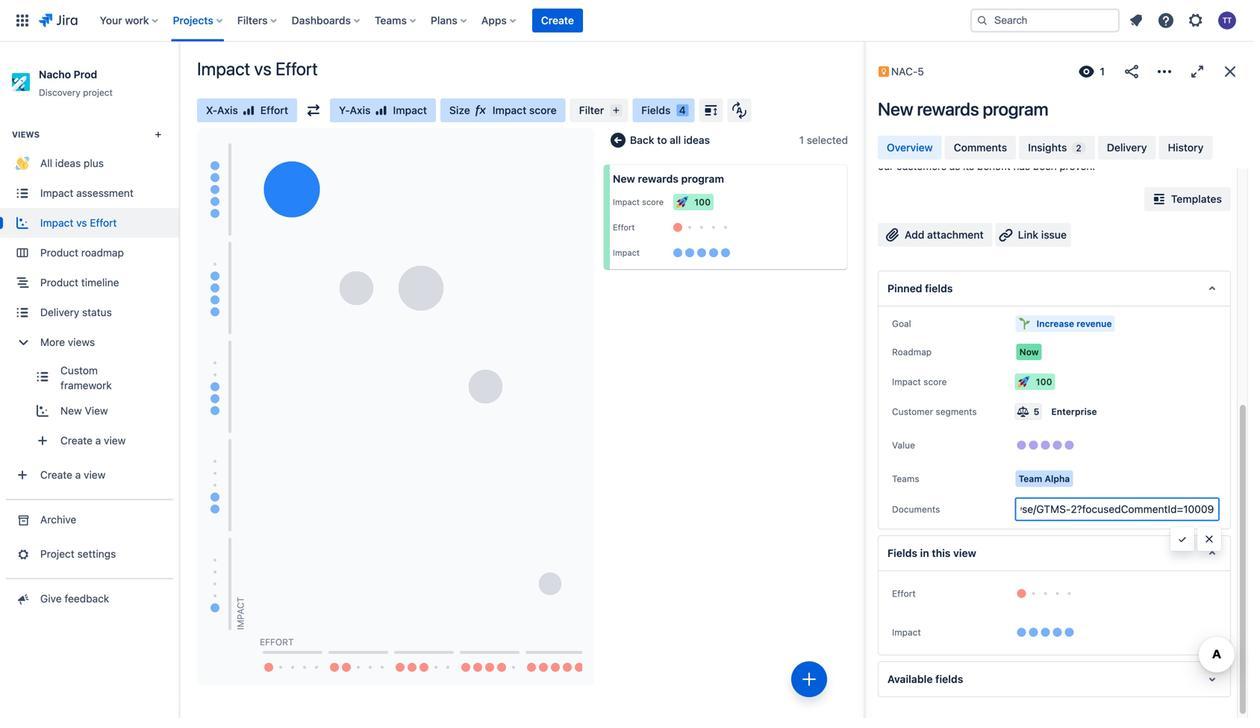 Task type: vqa. For each thing, say whether or not it's contained in the screenshot.
the left "rewards"
yes



Task type: describe. For each thing, give the bounding box(es) containing it.
y-axis
[[339, 104, 371, 116]]

apps button
[[477, 9, 522, 32]]

segments
[[936, 407, 977, 417]]

custom framework link
[[20, 358, 179, 397]]

insights
[[1028, 141, 1067, 154]]

impact assessment link
[[0, 179, 179, 208]]

product roadmap link
[[0, 238, 179, 268]]

1 vertical spatial a
[[75, 469, 81, 482]]

enterprise
[[1051, 407, 1097, 417]]

fields for pinned fields
[[925, 282, 953, 295]]

product for product roadmap
[[40, 247, 78, 259]]

proven.
[[1060, 160, 1095, 172]]

search image
[[976, 15, 988, 27]]

goal
[[892, 319, 911, 329]]

framework
[[60, 380, 112, 392]]

settings
[[77, 548, 116, 561]]

all
[[40, 157, 52, 170]]

delivery status link
[[0, 298, 179, 328]]

feedback
[[65, 593, 109, 606]]

your
[[100, 14, 122, 27]]

its
[[963, 160, 974, 172]]

1 vertical spatial create a view button
[[0, 461, 179, 491]]

project
[[40, 548, 74, 561]]

add
[[905, 229, 924, 241]]

archive button
[[0, 505, 179, 535]]

pinned
[[888, 282, 922, 295]]

1 for 1
[[1100, 65, 1105, 78]]

vs inside impact vs effort link
[[76, 217, 87, 229]]

our
[[878, 160, 894, 172]]

documents
[[892, 505, 940, 515]]

projects button
[[168, 9, 228, 32]]

filter
[[579, 104, 604, 116]]

create for the bottommost create a view popup button
[[40, 469, 72, 482]]

banner containing your work
[[0, 0, 1254, 42]]

all inside 'button'
[[670, 134, 681, 146]]

nac-5
[[891, 65, 924, 78]]

100 inside overview tab panel
[[1036, 377, 1052, 387]]

views
[[68, 336, 95, 349]]

available fields element
[[878, 662, 1231, 698]]

effort inside group
[[90, 217, 117, 229]]

documents button
[[888, 501, 945, 519]]

pinned fields
[[888, 282, 953, 295]]

plans button
[[426, 9, 472, 32]]

2 horizontal spatial to
[[1207, 142, 1216, 154]]

your work button
[[95, 9, 164, 32]]

all ideas plus link
[[0, 149, 179, 179]]

beta
[[1042, 142, 1064, 154]]

notifications image
[[1127, 12, 1145, 29]]

create a view button inside group
[[20, 426, 179, 456]]

current project sidebar image
[[163, 60, 196, 90]]

overview button
[[878, 136, 942, 160]]

been
[[1033, 160, 1057, 172]]

0 horizontal spatial impact score
[[493, 104, 557, 116]]

nacho prod discovery project
[[39, 68, 113, 98]]

x-
[[206, 104, 217, 116]]

link issue
[[1018, 229, 1067, 241]]

appswitcher icon image
[[13, 12, 31, 29]]

nac-5 link
[[876, 63, 935, 81]]

give
[[40, 593, 62, 606]]

available fields
[[888, 674, 963, 686]]

new for impact vs effort
[[878, 99, 913, 119]]

templates button
[[1144, 187, 1231, 211]]

dashboards button
[[287, 9, 366, 32]]

roadmap
[[81, 247, 124, 259]]

1 horizontal spatial to
[[1067, 142, 1076, 154]]

tab list containing overview
[[876, 134, 1244, 161]]

weighting value image
[[1017, 406, 1029, 418]]

0 vertical spatial 5
[[918, 65, 924, 78]]

settings image
[[1187, 12, 1205, 29]]

axis for x-
[[217, 104, 238, 116]]

create inside button
[[541, 14, 574, 27]]

cancel image
[[1203, 534, 1215, 546]]

templates
[[1171, 193, 1222, 205]]

0 horizontal spatial this
[[932, 547, 951, 560]]

overview
[[887, 141, 933, 154]]

all inside we will move this feature from beta to make it generally available to all our customers as its benefit has been proven.
[[1219, 142, 1230, 154]]

new view
[[60, 405, 108, 417]]

product timeline link
[[0, 268, 179, 298]]

product timeline
[[40, 277, 119, 289]]

give feedback
[[40, 593, 109, 606]]

delivery for delivery
[[1107, 141, 1147, 154]]

project
[[83, 87, 113, 98]]

feature
[[980, 142, 1014, 154]]

value
[[892, 440, 915, 451]]

autosave is enabled image
[[732, 102, 747, 119]]

work
[[125, 14, 149, 27]]

more image
[[1156, 63, 1174, 81]]

new inside group
[[60, 405, 82, 417]]

team alpha
[[1019, 474, 1070, 484]]

generally
[[1116, 142, 1160, 154]]

fields for available fields
[[935, 674, 963, 686]]

more
[[40, 336, 65, 349]]

impact button
[[888, 624, 926, 642]]

filters button
[[233, 9, 283, 32]]

size
[[449, 104, 470, 116]]

group containing all ideas plus
[[0, 110, 179, 500]]

filters
[[237, 14, 268, 27]]

increase
[[1037, 319, 1074, 329]]

custom
[[60, 365, 98, 377]]

score inside dropdown button
[[924, 377, 947, 387]]

x-axis
[[206, 104, 238, 116]]

nac-
[[891, 65, 918, 78]]

view inside fields in this view element
[[953, 547, 976, 560]]

comments
[[954, 141, 1007, 154]]

roadmap
[[892, 347, 932, 357]]

4
[[679, 104, 686, 116]]

pinned fields element
[[878, 271, 1231, 307]]

plans
[[431, 14, 457, 27]]

program for impact vs effort
[[983, 99, 1048, 119]]

create for create a view popup button in group
[[60, 435, 93, 447]]

customers
[[896, 160, 947, 172]]

back icon image
[[609, 131, 627, 149]]

close image
[[1221, 63, 1239, 81]]

comments button
[[945, 136, 1016, 160]]

teams button inside primary element
[[370, 9, 422, 32]]

project settings
[[40, 548, 116, 561]]

attachment
[[927, 229, 984, 241]]

1 selected
[[799, 134, 848, 146]]

increase revenue
[[1037, 319, 1112, 329]]

project settings button
[[0, 540, 179, 570]]

teams button inside overview tab panel
[[888, 470, 924, 488]]

0 vertical spatial score
[[529, 104, 557, 116]]

2
[[1076, 143, 1082, 153]]

we
[[896, 142, 911, 154]]

expand image
[[1188, 63, 1206, 81]]

view
[[85, 405, 108, 417]]

status
[[82, 307, 112, 319]]

delivery status
[[40, 307, 112, 319]]

rating image for y-axis
[[375, 105, 387, 116]]

product for product timeline
[[40, 277, 78, 289]]

delivery button
[[1098, 136, 1156, 160]]

impact inside dropdown button
[[892, 377, 921, 387]]



Task type: locate. For each thing, give the bounding box(es) containing it.
prod
[[74, 68, 97, 81]]

1 vertical spatial fields
[[888, 547, 918, 560]]

1 vertical spatial ideas
[[55, 157, 81, 170]]

add attachment image
[[884, 226, 902, 244]]

delivery up more
[[40, 307, 79, 319]]

move
[[932, 142, 958, 154]]

this right in
[[932, 547, 951, 560]]

impact vs effort
[[197, 58, 318, 79], [40, 217, 117, 229]]

help image
[[1157, 12, 1175, 29]]

from
[[1017, 142, 1039, 154]]

apps
[[481, 14, 507, 27]]

view up archive button
[[84, 469, 106, 482]]

rewards
[[917, 99, 979, 119], [638, 173, 679, 185]]

switchaxes image
[[308, 105, 320, 116]]

0 horizontal spatial teams
[[375, 14, 407, 27]]

2 horizontal spatial score
[[924, 377, 947, 387]]

rating image
[[242, 105, 254, 116], [375, 105, 387, 116]]

view for the bottommost create a view popup button
[[84, 469, 106, 482]]

0 vertical spatial impact score
[[493, 104, 557, 116]]

1 horizontal spatial rating image
[[375, 105, 387, 116]]

effort inside "dropdown button"
[[892, 589, 916, 599]]

2 product from the top
[[40, 277, 78, 289]]

0 vertical spatial create
[[541, 14, 574, 27]]

create a view down view
[[60, 435, 126, 447]]

1 vertical spatial impact score
[[613, 197, 664, 207]]

1 product from the top
[[40, 247, 78, 259]]

customer
[[892, 407, 933, 417]]

team
[[1019, 474, 1042, 484]]

ideas inside group
[[55, 157, 81, 170]]

1 horizontal spatial new
[[613, 173, 635, 185]]

1 horizontal spatial program
[[983, 99, 1048, 119]]

1 horizontal spatial fields
[[888, 547, 918, 560]]

program up the from at the right
[[983, 99, 1048, 119]]

vs down filters popup button
[[254, 58, 272, 79]]

delivery
[[1107, 141, 1147, 154], [40, 307, 79, 319]]

:wave: image
[[16, 157, 29, 170], [16, 157, 29, 170]]

1 inside dropdown button
[[1100, 65, 1105, 78]]

1 horizontal spatial this
[[960, 142, 978, 154]]

axis for y-
[[350, 104, 371, 116]]

0 horizontal spatial delivery
[[40, 307, 79, 319]]

1 horizontal spatial 100
[[1036, 377, 1052, 387]]

0 horizontal spatial program
[[681, 173, 724, 185]]

teams button up documents popup button
[[888, 470, 924, 488]]

0 horizontal spatial impact vs effort
[[40, 217, 117, 229]]

new rewards program for effort
[[613, 173, 724, 185]]

create
[[541, 14, 574, 27], [60, 435, 93, 447], [40, 469, 72, 482]]

5
[[918, 65, 924, 78], [1034, 407, 1039, 417]]

formula image
[[475, 105, 487, 116]]

2 vertical spatial view
[[953, 547, 976, 560]]

create right apps popup button
[[541, 14, 574, 27]]

your work
[[100, 14, 149, 27]]

y-
[[339, 104, 350, 116]]

primary element
[[9, 0, 959, 41]]

view for create a view popup button in group
[[104, 435, 126, 447]]

timeline
[[81, 277, 119, 289]]

editor templates image
[[1150, 190, 1168, 208]]

to right history
[[1207, 142, 1216, 154]]

0 vertical spatial view
[[104, 435, 126, 447]]

product inside product roadmap link
[[40, 247, 78, 259]]

link issue image
[[997, 226, 1015, 244]]

:rocket: image
[[1018, 376, 1030, 388]]

1 horizontal spatial new rewards program
[[878, 99, 1048, 119]]

teams button left plans on the top of page
[[370, 9, 422, 32]]

dashboards
[[292, 14, 351, 27]]

2 vertical spatial score
[[924, 377, 947, 387]]

1 vertical spatial 1
[[799, 134, 804, 146]]

discovery
[[39, 87, 80, 98]]

0 horizontal spatial vs
[[76, 217, 87, 229]]

1 vertical spatial score
[[642, 197, 664, 207]]

1 horizontal spatial delivery
[[1107, 141, 1147, 154]]

fields inside "element"
[[935, 674, 963, 686]]

back to all ideas button
[[603, 128, 719, 152]]

program for effort
[[681, 173, 724, 185]]

1 horizontal spatial a
[[95, 435, 101, 447]]

card layout: detailed image
[[702, 102, 720, 119]]

1 vertical spatial impact vs effort
[[40, 217, 117, 229]]

new left view
[[60, 405, 82, 417]]

1 left more icon
[[1100, 65, 1105, 78]]

score up the customer segments dropdown button
[[924, 377, 947, 387]]

0 horizontal spatial fields
[[641, 104, 671, 116]]

more views link
[[0, 328, 179, 358]]

impact vs effort link
[[0, 208, 179, 238]]

0 vertical spatial delivery
[[1107, 141, 1147, 154]]

to right beta
[[1067, 142, 1076, 154]]

fields left 4
[[641, 104, 671, 116]]

this up the its
[[960, 142, 978, 154]]

fields right pinned
[[925, 282, 953, 295]]

1 horizontal spatial 1
[[1100, 65, 1105, 78]]

0 horizontal spatial rewards
[[638, 173, 679, 185]]

back
[[630, 134, 654, 146]]

value button
[[888, 437, 920, 455]]

all ideas plus
[[40, 157, 104, 170]]

new view link
[[20, 397, 179, 426]]

as
[[949, 160, 960, 172]]

0 horizontal spatial new
[[60, 405, 82, 417]]

fields
[[641, 104, 671, 116], [888, 547, 918, 560]]

impact vs effort inside jira product discovery navigation element
[[40, 217, 117, 229]]

:seedling: image
[[1019, 318, 1031, 330], [1019, 318, 1031, 330]]

new rewards program for impact vs effort
[[878, 99, 1048, 119]]

1 vertical spatial product
[[40, 277, 78, 289]]

teams inside primary element
[[375, 14, 407, 27]]

rating image for x-axis
[[242, 105, 254, 116]]

teams inside overview tab panel
[[892, 474, 919, 484]]

banner
[[0, 0, 1254, 42]]

available
[[1162, 142, 1204, 154]]

vs
[[254, 58, 272, 79], [76, 217, 87, 229]]

0 vertical spatial fields
[[925, 282, 953, 295]]

teams button
[[370, 9, 422, 32], [888, 470, 924, 488]]

0 horizontal spatial axis
[[217, 104, 238, 116]]

1 horizontal spatial vs
[[254, 58, 272, 79]]

score down the back to all ideas 'button'
[[642, 197, 664, 207]]

2 rating image from the left
[[375, 105, 387, 116]]

tab list
[[876, 134, 1244, 161]]

to
[[657, 134, 667, 146], [1067, 142, 1076, 154], [1207, 142, 1216, 154]]

0 horizontal spatial to
[[657, 134, 667, 146]]

product up the delivery status
[[40, 277, 78, 289]]

create a view button up archive button
[[0, 461, 179, 491]]

customer segments button
[[888, 403, 981, 421]]

ideas right all
[[55, 157, 81, 170]]

0 vertical spatial fields
[[641, 104, 671, 116]]

impact score inside dropdown button
[[892, 377, 947, 387]]

rating image right y-axis
[[375, 105, 387, 116]]

jira image
[[39, 12, 77, 29], [39, 12, 77, 29]]

view down new view link
[[104, 435, 126, 447]]

1 axis from the left
[[217, 104, 238, 116]]

1 horizontal spatial 5
[[1034, 407, 1039, 417]]

jira product discovery navigation element
[[0, 42, 179, 719]]

2 vertical spatial create
[[40, 469, 72, 482]]

teams up documents popup button
[[892, 474, 919, 484]]

0 vertical spatial impact vs effort
[[197, 58, 318, 79]]

1 horizontal spatial impact vs effort
[[197, 58, 318, 79]]

vs up the product roadmap
[[76, 217, 87, 229]]

create up archive
[[40, 469, 72, 482]]

create a view button down view
[[20, 426, 179, 456]]

:rocket: image
[[676, 196, 688, 208], [676, 196, 688, 208], [1018, 376, 1030, 388]]

program down back to all ideas
[[681, 173, 724, 185]]

1 horizontal spatial axis
[[350, 104, 371, 116]]

ideas down card layout: detailed image
[[684, 134, 710, 146]]

filter button
[[570, 99, 628, 122]]

revenue
[[1077, 319, 1112, 329]]

teams left plans on the top of page
[[375, 14, 407, 27]]

view right in
[[953, 547, 976, 560]]

all down 4
[[670, 134, 681, 146]]

view
[[104, 435, 126, 447], [84, 469, 106, 482], [953, 547, 976, 560]]

impact vs effort down filters popup button
[[197, 58, 318, 79]]

0 horizontal spatial 100
[[694, 197, 711, 208]]

roadmap button
[[888, 343, 936, 361]]

fields in this view
[[888, 547, 976, 560]]

0 vertical spatial this
[[960, 142, 978, 154]]

a down new view link
[[95, 435, 101, 447]]

rewards up move on the top
[[917, 99, 979, 119]]

0 horizontal spatial all
[[670, 134, 681, 146]]

available
[[888, 674, 933, 686]]

1 vertical spatial this
[[932, 547, 951, 560]]

0 vertical spatial new
[[878, 99, 913, 119]]

0 vertical spatial product
[[40, 247, 78, 259]]

impact vs effort up the product roadmap
[[40, 217, 117, 229]]

score
[[529, 104, 557, 116], [642, 197, 664, 207], [924, 377, 947, 387]]

0 vertical spatial create a view button
[[20, 426, 179, 456]]

0 horizontal spatial new rewards program
[[613, 173, 724, 185]]

teams
[[375, 14, 407, 27], [892, 474, 919, 484]]

1 vertical spatial view
[[84, 469, 106, 482]]

new for effort
[[613, 173, 635, 185]]

this inside we will move this feature from beta to make it generally available to all our customers as its benefit has been proven.
[[960, 142, 978, 154]]

your profile and settings image
[[1218, 12, 1236, 29]]

0 horizontal spatial score
[[529, 104, 557, 116]]

0 vertical spatial rewards
[[917, 99, 979, 119]]

back to all ideas
[[630, 134, 710, 146]]

1 vertical spatial teams
[[892, 474, 919, 484]]

1 rating image from the left
[[242, 105, 254, 116]]

0 vertical spatial teams
[[375, 14, 407, 27]]

product up 'product timeline'
[[40, 247, 78, 259]]

history
[[1168, 141, 1204, 154]]

effort button
[[888, 585, 920, 603]]

1 vertical spatial new rewards program
[[613, 173, 724, 185]]

1 horizontal spatial teams
[[892, 474, 919, 484]]

project settings image
[[15, 547, 30, 562]]

product inside product timeline link
[[40, 277, 78, 289]]

impact score
[[493, 104, 557, 116], [613, 197, 664, 207], [892, 377, 947, 387]]

https:// field
[[1016, 499, 1218, 520]]

score left "filter"
[[529, 104, 557, 116]]

to inside the back to all ideas 'button'
[[657, 134, 667, 146]]

open idea image
[[829, 165, 847, 183]]

now
[[1019, 347, 1039, 357]]

impact score down back
[[613, 197, 664, 207]]

1 horizontal spatial score
[[642, 197, 664, 207]]

product roadmap
[[40, 247, 124, 259]]

fields for fields
[[641, 104, 671, 116]]

1 left selected
[[799, 134, 804, 146]]

give feedback button
[[0, 585, 179, 614]]

rewards for impact vs effort
[[917, 99, 979, 119]]

0 horizontal spatial a
[[75, 469, 81, 482]]

0 vertical spatial program
[[983, 99, 1048, 119]]

overview tab panel
[[872, 0, 1237, 698]]

new rewards program up comments at top right
[[878, 99, 1048, 119]]

create down new view
[[60, 435, 93, 447]]

1 vertical spatial fields
[[935, 674, 963, 686]]

0 vertical spatial a
[[95, 435, 101, 447]]

Search field
[[970, 9, 1120, 32]]

2 vertical spatial new
[[60, 405, 82, 417]]

delivery for delivery status
[[40, 307, 79, 319]]

impact score up the customer in the bottom of the page
[[892, 377, 947, 387]]

this
[[960, 142, 978, 154], [932, 547, 951, 560]]

1 horizontal spatial all
[[1219, 142, 1230, 154]]

delivery right make
[[1107, 141, 1147, 154]]

impact
[[197, 58, 250, 79], [393, 104, 427, 116], [493, 104, 527, 116], [40, 187, 73, 199], [613, 197, 640, 207], [40, 217, 73, 229], [613, 248, 640, 258], [892, 377, 921, 387], [235, 598, 246, 631], [892, 628, 921, 638]]

link
[[1018, 229, 1038, 241]]

1 horizontal spatial ideas
[[684, 134, 710, 146]]

add ideas image
[[800, 671, 818, 689]]

fields right the available
[[935, 674, 963, 686]]

0 horizontal spatial 5
[[918, 65, 924, 78]]

impact score right the formula image
[[493, 104, 557, 116]]

create a view button
[[20, 426, 179, 456], [0, 461, 179, 491]]

we will move this feature from beta to make it generally available to all our customers as its benefit has been proven.
[[878, 142, 1232, 172]]

1 vertical spatial new
[[613, 173, 635, 185]]

group
[[0, 110, 179, 500]]

rewards down the back to all ideas 'button'
[[638, 173, 679, 185]]

2 vertical spatial impact score
[[892, 377, 947, 387]]

link issue button
[[996, 223, 1071, 247]]

1 horizontal spatial rewards
[[917, 99, 979, 119]]

rating image right x-axis
[[242, 105, 254, 116]]

1
[[1100, 65, 1105, 78], [799, 134, 804, 146]]

plus
[[84, 157, 104, 170]]

1 vertical spatial create
[[60, 435, 93, 447]]

impact inside popup button
[[892, 628, 921, 638]]

1 vertical spatial delivery
[[40, 307, 79, 319]]

0 vertical spatial create a view
[[60, 435, 126, 447]]

1 for 1 selected
[[799, 134, 804, 146]]

0 vertical spatial vs
[[254, 58, 272, 79]]

all right history button
[[1219, 142, 1230, 154]]

new down nac-
[[878, 99, 913, 119]]

ideas
[[684, 134, 710, 146], [55, 157, 81, 170]]

100 right :rocket: icon
[[1036, 377, 1052, 387]]

0 horizontal spatial 1
[[799, 134, 804, 146]]

a up archive button
[[75, 469, 81, 482]]

0 horizontal spatial teams button
[[370, 9, 422, 32]]

views
[[12, 130, 40, 140]]

goal button
[[888, 315, 916, 333]]

0 horizontal spatial ideas
[[55, 157, 81, 170]]

1 horizontal spatial impact score
[[613, 197, 664, 207]]

1 vertical spatial 100
[[1036, 377, 1052, 387]]

0 vertical spatial 100
[[694, 197, 711, 208]]

feedback image
[[15, 592, 30, 607]]

0 vertical spatial teams button
[[370, 9, 422, 32]]

5 inside overview tab panel
[[1034, 407, 1039, 417]]

1 vertical spatial create a view
[[40, 469, 106, 482]]

delivery inside button
[[1107, 141, 1147, 154]]

create a view up archive
[[40, 469, 106, 482]]

1 vertical spatial vs
[[76, 217, 87, 229]]

delivery inside group
[[40, 307, 79, 319]]

2 horizontal spatial new
[[878, 99, 913, 119]]

new
[[878, 99, 913, 119], [613, 173, 635, 185], [60, 405, 82, 417]]

1 horizontal spatial teams button
[[888, 470, 924, 488]]

2 horizontal spatial impact score
[[892, 377, 947, 387]]

fields left in
[[888, 547, 918, 560]]

new down the back icon
[[613, 173, 635, 185]]

impact score button
[[888, 373, 951, 391]]

ideas inside 'button'
[[684, 134, 710, 146]]

1 vertical spatial 5
[[1034, 407, 1039, 417]]

impact assessment
[[40, 187, 134, 199]]

1 vertical spatial rewards
[[638, 173, 679, 185]]

to right back
[[657, 134, 667, 146]]

1 vertical spatial teams button
[[888, 470, 924, 488]]

it
[[1107, 142, 1113, 154]]

projects
[[173, 14, 213, 27]]

2 axis from the left
[[350, 104, 371, 116]]

more views
[[40, 336, 95, 349]]

selected
[[807, 134, 848, 146]]

0 vertical spatial new rewards program
[[878, 99, 1048, 119]]

fields in this view element
[[878, 536, 1231, 572]]

confirm image
[[1176, 534, 1188, 546]]

new rewards program down back to all ideas
[[613, 173, 724, 185]]

fields for fields in this view
[[888, 547, 918, 560]]

fields inside overview tab panel
[[888, 547, 918, 560]]

1 vertical spatial program
[[681, 173, 724, 185]]

custom framework
[[60, 365, 112, 392]]

100 down back to all ideas
[[694, 197, 711, 208]]

0 vertical spatial 1
[[1100, 65, 1105, 78]]

0 vertical spatial ideas
[[684, 134, 710, 146]]

in
[[920, 547, 929, 560]]

rewards for effort
[[638, 173, 679, 185]]

0 horizontal spatial rating image
[[242, 105, 254, 116]]



